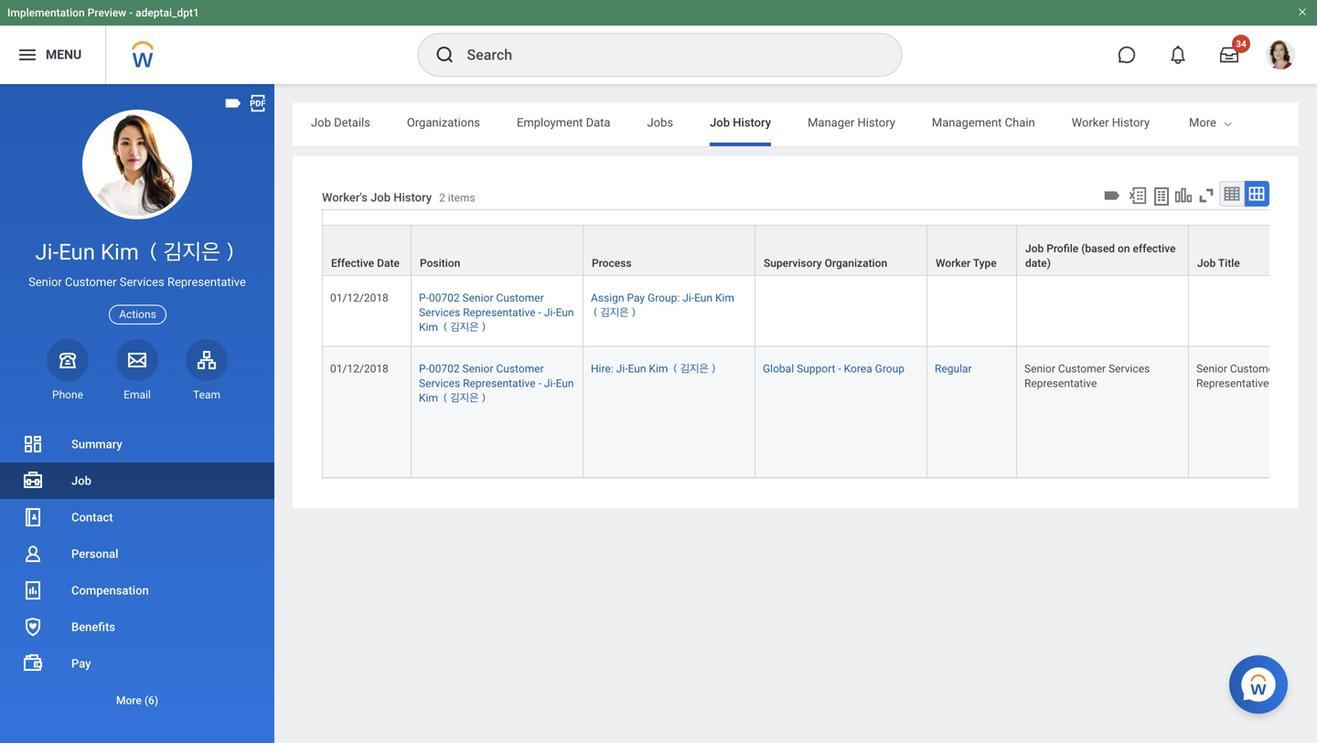 Task type: vqa. For each thing, say whether or not it's contained in the screenshot.
adeptai_dpt1
yes



Task type: locate. For each thing, give the bounding box(es) containing it.
ji-
[[35, 239, 59, 265], [683, 292, 694, 305], [544, 307, 556, 319], [616, 363, 628, 375], [544, 377, 556, 390]]

view team image
[[196, 349, 218, 371]]

1 vertical spatial p-00702 senior customer services representative - ji-eun kim （김지은）
[[419, 363, 574, 405]]

1 p- from the top
[[419, 292, 429, 305]]

list
[[0, 426, 274, 719]]

cell down the job profile (based on effective date)
[[1017, 276, 1189, 347]]

senior inside navigation pane region
[[28, 276, 62, 289]]

phone image
[[55, 349, 81, 371]]

management
[[932, 116, 1002, 129]]

hire: ji-eun kim （김지은） link
[[591, 359, 718, 375]]

2 horizontal spatial senior customer services representative
[[1197, 363, 1317, 390]]

contact image
[[22, 507, 44, 529]]

group
[[875, 363, 905, 375]]

view printable version (pdf) image
[[248, 93, 268, 113]]

0 vertical spatial tag image
[[223, 93, 243, 113]]

1 vertical spatial tag image
[[1102, 186, 1123, 206]]

4 cell from the left
[[1189, 276, 1317, 347]]

data
[[586, 116, 611, 129]]

p-00702 senior customer services representative - ji-eun kim （김지은）
[[419, 292, 574, 334], [419, 363, 574, 405]]

hire: ji-eun kim （김지은）
[[591, 363, 718, 375]]

more inside more (6) dropdown button
[[116, 695, 142, 708]]

toolbar
[[1100, 181, 1270, 210]]

01/12/2018
[[330, 292, 389, 305], [330, 363, 389, 375]]

job up date)
[[1026, 243, 1044, 255]]

1 cell from the left
[[756, 276, 928, 347]]

0 horizontal spatial more
[[116, 695, 142, 708]]

history left manager
[[733, 116, 771, 129]]

0 vertical spatial 00702
[[429, 292, 460, 305]]

ji- inside hire: ji-eun kim （김지은） 'link'
[[616, 363, 628, 375]]

job inside job title popup button
[[1198, 257, 1216, 270]]

senior
[[28, 276, 62, 289], [463, 292, 494, 305], [463, 363, 494, 375], [1025, 363, 1056, 375], [1197, 363, 1228, 375]]

0 vertical spatial pay
[[627, 292, 645, 305]]

worker history
[[1072, 116, 1150, 129]]

more for more (6)
[[116, 695, 142, 708]]

job left title
[[1198, 257, 1216, 270]]

job inside job h popup button
[[1291, 211, 1310, 224]]

1 01/12/2018 from the top
[[330, 292, 389, 305]]

-
[[129, 6, 133, 19], [538, 307, 541, 319], [838, 363, 841, 375], [538, 377, 541, 390]]

cell down title
[[1189, 276, 1317, 347]]

2 row from the top
[[322, 276, 1317, 347]]

cell
[[756, 276, 928, 347], [928, 276, 1017, 347], [1017, 276, 1189, 347], [1189, 276, 1317, 347]]

job right jobs
[[710, 116, 730, 129]]

pay down "benefits"
[[71, 657, 91, 671]]

date)
[[1026, 257, 1051, 270]]

more for more
[[1189, 116, 1217, 129]]

1 vertical spatial p-
[[419, 363, 429, 375]]

00702 for second p-00702 senior customer services representative - ji-eun kim （김지은） link
[[429, 363, 460, 375]]

worker for worker type
[[936, 257, 971, 270]]

0 vertical spatial more
[[1189, 116, 1217, 129]]

kim inside navigation pane region
[[101, 239, 139, 265]]

pay
[[627, 292, 645, 305], [71, 657, 91, 671]]

implementation preview -   adeptai_dpt1
[[7, 6, 199, 19]]

tag image left export to excel "image"
[[1102, 186, 1123, 206]]

compensation link
[[0, 573, 274, 609]]

job up contact
[[71, 474, 91, 488]]

close environment banner image
[[1297, 6, 1308, 17]]

0 horizontal spatial worker
[[936, 257, 971, 270]]

1 horizontal spatial senior customer services representative
[[1025, 363, 1153, 390]]

job link
[[0, 463, 274, 500]]

0 vertical spatial p-00702 senior customer services representative - ji-eun kim （김지은）
[[419, 292, 574, 334]]

1 horizontal spatial more
[[1189, 116, 1217, 129]]

1 horizontal spatial tag image
[[1102, 186, 1123, 206]]

contact
[[71, 511, 113, 525]]

history for manager history
[[858, 116, 896, 129]]

phone
[[52, 389, 83, 402]]

p-00702 senior customer services representative - ji-eun kim （김지은） for first p-00702 senior customer services representative - ji-eun kim （김지은） link
[[419, 292, 574, 334]]

history
[[733, 116, 771, 129], [858, 116, 896, 129], [1112, 116, 1150, 129], [394, 191, 432, 204]]

benefits image
[[22, 617, 44, 639]]

1 p-00702 senior customer services representative - ji-eun kim （김지은） from the top
[[419, 292, 574, 334]]

row containing job profile (based on effective date)
[[322, 211, 1317, 277]]

0 vertical spatial 01/12/2018
[[330, 292, 389, 305]]

2 00702 from the top
[[429, 363, 460, 375]]

job image
[[22, 470, 44, 492]]

more
[[1189, 116, 1217, 129], [116, 695, 142, 708]]

customer inside navigation pane region
[[65, 276, 117, 289]]

- inside the menu banner
[[129, 6, 133, 19]]

email ji-eun kim （김지은） element
[[116, 388, 158, 402]]

p-00702 senior customer services representative - ji-eun kim （김지은） link
[[419, 288, 574, 334], [419, 359, 574, 405]]

team link
[[186, 339, 228, 402]]

more left (6)
[[116, 695, 142, 708]]

job inside the job profile (based on effective date)
[[1026, 243, 1044, 255]]

0 horizontal spatial senior customer services representative
[[28, 276, 246, 289]]

cell down organization
[[756, 276, 928, 347]]

more down the 34 button
[[1189, 116, 1217, 129]]

job right worker's
[[371, 191, 391, 204]]

2 p- from the top
[[419, 363, 429, 375]]

list containing summary
[[0, 426, 274, 719]]

representative
[[167, 276, 246, 289], [463, 307, 536, 319], [463, 377, 536, 390], [1025, 377, 1097, 390], [1197, 377, 1269, 390]]

job details
[[311, 116, 370, 129]]

01/12/2018 for second p-00702 senior customer services representative - ji-eun kim （김지은） link
[[330, 363, 389, 375]]

0 vertical spatial worker
[[1072, 116, 1109, 129]]

cell down worker type
[[928, 276, 1017, 347]]

position button
[[412, 226, 583, 275]]

effective date
[[331, 257, 400, 270]]

1 horizontal spatial worker
[[1072, 116, 1109, 129]]

organization
[[825, 257, 888, 270]]

1 vertical spatial more
[[116, 695, 142, 708]]

1 vertical spatial p-00702 senior customer services representative - ji-eun kim （김지은） link
[[419, 359, 574, 405]]

1 00702 from the top
[[429, 292, 460, 305]]

job left details
[[311, 116, 331, 129]]

tag image left view printable version (pdf) image
[[223, 93, 243, 113]]

senior customer services representative
[[28, 276, 246, 289], [1025, 363, 1153, 390], [1197, 363, 1317, 390]]

1 vertical spatial 01/12/2018
[[330, 363, 389, 375]]

regular link
[[935, 359, 972, 375]]

job
[[311, 116, 331, 129], [710, 116, 730, 129], [371, 191, 391, 204], [1291, 211, 1310, 224], [1026, 243, 1044, 255], [1198, 257, 1216, 270], [71, 474, 91, 488]]

(6)
[[144, 695, 158, 708]]

worker right chain
[[1072, 116, 1109, 129]]

justify image
[[16, 44, 38, 66]]

kim
[[101, 239, 139, 265], [715, 292, 735, 305], [419, 321, 438, 334], [649, 363, 668, 375], [419, 392, 438, 405]]

1 vertical spatial 00702
[[429, 363, 460, 375]]

hire:
[[591, 363, 614, 375]]

(based
[[1082, 243, 1115, 255]]

position
[[420, 257, 460, 270]]

0 horizontal spatial pay
[[71, 657, 91, 671]]

p-
[[419, 292, 429, 305], [419, 363, 429, 375]]

senior customer services representative inside navigation pane region
[[28, 276, 246, 289]]

details
[[334, 116, 370, 129]]

eun inside assign pay group: ji-eun kim （김지은）
[[694, 292, 713, 305]]

0 horizontal spatial tag image
[[223, 93, 243, 113]]

worker left type
[[936, 257, 971, 270]]

manager history
[[808, 116, 896, 129]]

（김지은）
[[144, 239, 239, 265], [591, 307, 639, 319], [441, 321, 488, 334], [671, 363, 718, 375], [441, 392, 488, 405]]

eun
[[59, 239, 95, 265], [694, 292, 713, 305], [556, 307, 574, 319], [628, 363, 646, 375], [556, 377, 574, 390]]

1 horizontal spatial pay
[[627, 292, 645, 305]]

history for job history
[[733, 116, 771, 129]]

1 row from the top
[[322, 211, 1317, 277]]

management chain
[[932, 116, 1035, 129]]

notifications large image
[[1169, 46, 1188, 64]]

job left the h
[[1291, 211, 1310, 224]]

customer
[[65, 276, 117, 289], [496, 292, 544, 305], [496, 363, 544, 375], [1058, 363, 1106, 375], [1230, 363, 1278, 375]]

tag image for view printable version (pdf) image
[[223, 93, 243, 113]]

compensation
[[71, 584, 149, 598]]

group:
[[648, 292, 680, 305]]

worker inside popup button
[[936, 257, 971, 270]]

tab list
[[293, 102, 1317, 146]]

1 vertical spatial worker
[[936, 257, 971, 270]]

job for job details
[[311, 116, 331, 129]]

effective
[[331, 257, 374, 270]]

job history
[[710, 116, 771, 129]]

1 vertical spatial pay
[[71, 657, 91, 671]]

worker
[[1072, 116, 1109, 129], [936, 257, 971, 270]]

row
[[322, 211, 1317, 277], [322, 276, 1317, 347], [322, 347, 1317, 478]]

history right manager
[[858, 116, 896, 129]]

worker type
[[936, 257, 997, 270]]

history up export to excel "image"
[[1112, 116, 1150, 129]]

tag image
[[223, 93, 243, 113], [1102, 186, 1123, 206]]

mail image
[[126, 349, 148, 371]]

worker for worker history
[[1072, 116, 1109, 129]]

services
[[120, 276, 164, 289], [419, 307, 460, 319], [1109, 363, 1150, 375], [1281, 363, 1317, 375], [419, 377, 460, 390]]

worker's
[[322, 191, 368, 204]]

0 vertical spatial p-00702 senior customer services representative - ji-eun kim （김지은） link
[[419, 288, 574, 334]]

0 vertical spatial p-
[[419, 292, 429, 305]]

2 p-00702 senior customer services representative - ji-eun kim （김지은） from the top
[[419, 363, 574, 405]]

ji- inside assign pay group: ji-eun kim （김지은）
[[683, 292, 694, 305]]

expand table image
[[1248, 185, 1266, 203]]

supervisory organization
[[764, 257, 888, 270]]

2 01/12/2018 from the top
[[330, 363, 389, 375]]

pay left 'group:'
[[627, 292, 645, 305]]



Task type: describe. For each thing, give the bounding box(es) containing it.
pay link
[[0, 646, 274, 683]]

2 cell from the left
[[928, 276, 1017, 347]]

job inside job link
[[71, 474, 91, 488]]

job profile (based on effective date) button
[[1017, 226, 1188, 275]]

process
[[592, 257, 632, 270]]

1 p-00702 senior customer services representative - ji-eun kim （김지은） link from the top
[[419, 288, 574, 334]]

phone ji-eun kim （김지은） element
[[47, 388, 89, 402]]

representative inside navigation pane region
[[167, 276, 246, 289]]

email
[[124, 389, 151, 402]]

worker's job history 2 items
[[322, 191, 475, 204]]

global support - korea group link
[[763, 359, 905, 375]]

（김지은） inside hire: ji-eun kim （김지은） 'link'
[[671, 363, 718, 375]]

profile
[[1047, 243, 1079, 255]]

kim inside 'link'
[[649, 363, 668, 375]]

assign
[[591, 292, 624, 305]]

job title button
[[1189, 226, 1317, 275]]

2
[[439, 192, 445, 204]]

34 button
[[1210, 35, 1251, 75]]

inbox large image
[[1220, 46, 1239, 64]]

h
[[1312, 211, 1317, 224]]

（김지은） inside assign pay group: ji-eun kim （김지은）
[[591, 307, 639, 319]]

assign pay group: ji-eun kim （김지은）
[[591, 292, 735, 319]]

employment data
[[517, 116, 611, 129]]

actions button
[[109, 305, 166, 325]]

ji-eun kim （김지은）
[[35, 239, 239, 265]]

worker type button
[[928, 226, 1016, 275]]

on
[[1118, 243, 1130, 255]]

benefits
[[71, 621, 115, 634]]

job h button
[[323, 211, 1317, 225]]

compensation image
[[22, 580, 44, 602]]

contact link
[[0, 500, 274, 536]]

01/12/2018 for first p-00702 senior customer services representative - ji-eun kim （김지은） link
[[330, 292, 389, 305]]

navigation pane region
[[0, 84, 274, 744]]

p- for first p-00702 senior customer services representative - ji-eun kim （김지은） link
[[419, 292, 429, 305]]

p-00702 senior customer services representative - ji-eun kim （김지은） for second p-00702 senior customer services representative - ji-eun kim （김지은） link
[[419, 363, 574, 405]]

（김지은） inside navigation pane region
[[144, 239, 239, 265]]

3 row from the top
[[322, 347, 1317, 478]]

fullscreen image
[[1197, 186, 1217, 206]]

summary link
[[0, 426, 274, 463]]

export to excel image
[[1128, 186, 1148, 206]]

summary image
[[22, 434, 44, 456]]

tag image for export to excel "image"
[[1102, 186, 1123, 206]]

kim inside assign pay group: ji-eun kim （김지은）
[[715, 292, 735, 305]]

preview
[[88, 6, 126, 19]]

eun inside navigation pane region
[[59, 239, 95, 265]]

chain
[[1005, 116, 1035, 129]]

more (6) button
[[0, 690, 274, 712]]

job title
[[1198, 257, 1240, 270]]

more (6)
[[116, 695, 158, 708]]

benefits link
[[0, 609, 274, 646]]

ji- inside navigation pane region
[[35, 239, 59, 265]]

job for job h
[[1291, 211, 1310, 224]]

Search Workday  search field
[[467, 35, 864, 75]]

p- for second p-00702 senior customer services representative - ji-eun kim （김지은） link
[[419, 363, 429, 375]]

personal image
[[22, 543, 44, 565]]

job profile (based on effective date)
[[1026, 243, 1176, 270]]

services inside navigation pane region
[[120, 276, 164, 289]]

table image
[[1223, 185, 1242, 203]]

korea
[[844, 363, 873, 375]]

timeline
[[1187, 116, 1232, 129]]

title
[[1219, 257, 1240, 270]]

menu button
[[0, 26, 105, 84]]

34
[[1236, 38, 1247, 49]]

assign pay group: ji-eun kim （김지은） link
[[591, 288, 735, 319]]

implementation
[[7, 6, 85, 19]]

export to worksheets image
[[1151, 186, 1173, 208]]

pay inside pay 'link'
[[71, 657, 91, 671]]

items
[[448, 192, 475, 204]]

pay image
[[22, 653, 44, 675]]

view worker - expand/collapse chart image
[[1174, 186, 1194, 206]]

adeptai_dpt1
[[135, 6, 199, 19]]

3 cell from the left
[[1017, 276, 1189, 347]]

manager
[[808, 116, 855, 129]]

history for worker history
[[1112, 116, 1150, 129]]

jobs
[[647, 116, 673, 129]]

email button
[[116, 339, 158, 402]]

actions
[[119, 308, 156, 321]]

personal link
[[0, 536, 274, 573]]

support
[[797, 363, 836, 375]]

regular
[[935, 363, 972, 375]]

menu banner
[[0, 0, 1317, 84]]

more (6) button
[[0, 683, 274, 719]]

supervisory organization button
[[756, 226, 927, 275]]

search image
[[434, 44, 456, 66]]

2 p-00702 senior customer services representative - ji-eun kim （김지은） link from the top
[[419, 359, 574, 405]]

team ji-eun kim （김지은） element
[[186, 388, 228, 402]]

job h
[[1291, 211, 1317, 224]]

additiona
[[1269, 116, 1317, 129]]

job for job history
[[710, 116, 730, 129]]

process button
[[584, 226, 755, 275]]

date
[[377, 257, 400, 270]]

global
[[763, 363, 794, 375]]

supervisory
[[764, 257, 822, 270]]

menu
[[46, 47, 82, 62]]

team
[[193, 389, 220, 402]]

summary
[[71, 438, 122, 452]]

employment
[[517, 116, 583, 129]]

phone button
[[47, 339, 89, 402]]

00702 for first p-00702 senior customer services representative - ji-eun kim （김지은） link
[[429, 292, 460, 305]]

pay inside assign pay group: ji-eun kim （김지은）
[[627, 292, 645, 305]]

history left 2
[[394, 191, 432, 204]]

job for job profile (based on effective date)
[[1026, 243, 1044, 255]]

organizations
[[407, 116, 480, 129]]

personal
[[71, 548, 118, 561]]

tab list containing job details
[[293, 102, 1317, 146]]

type
[[973, 257, 997, 270]]

eun inside hire: ji-eun kim （김지은） 'link'
[[628, 363, 646, 375]]

effective
[[1133, 243, 1176, 255]]

global support - korea group
[[763, 363, 905, 375]]

job for job title
[[1198, 257, 1216, 270]]

profile logan mcneil image
[[1266, 40, 1296, 73]]

effective date button
[[323, 226, 411, 275]]



